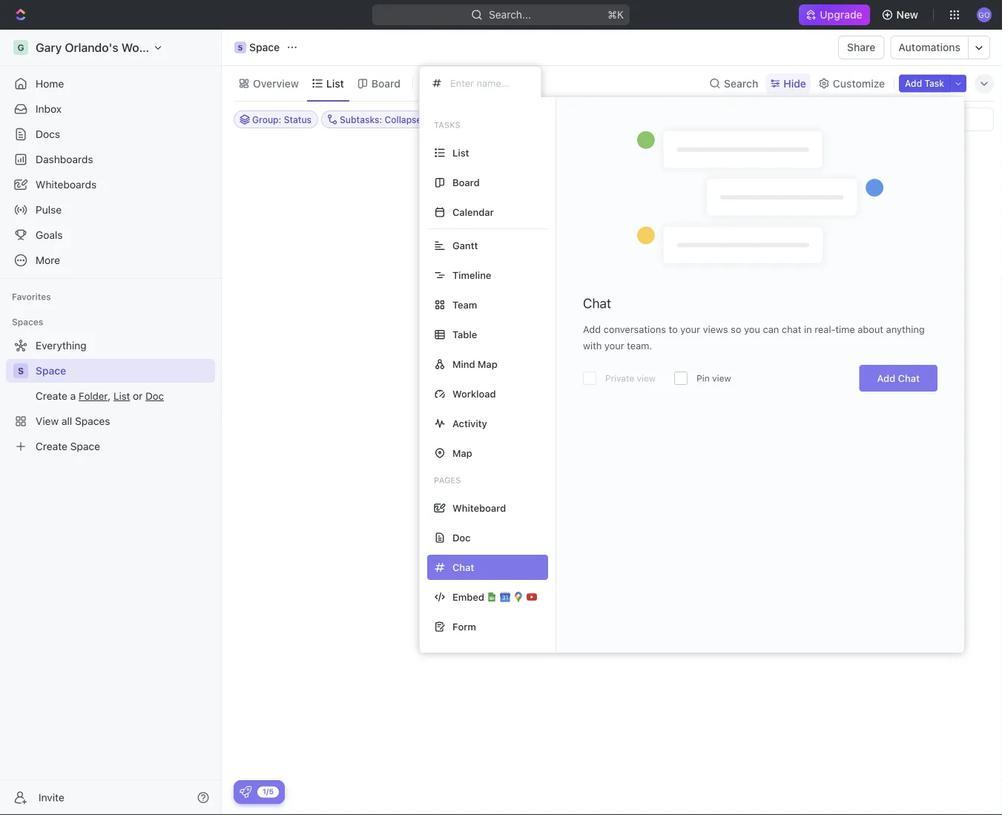 Task type: vqa. For each thing, say whether or not it's contained in the screenshot.
whiteboards link
yes



Task type: locate. For each thing, give the bounding box(es) containing it.
dashboards link
[[6, 148, 215, 171]]

s inside the s space
[[238, 43, 243, 52]]

1 horizontal spatial hide
[[784, 77, 807, 89]]

to
[[669, 324, 678, 335], [666, 439, 677, 453]]

search button
[[705, 73, 763, 94]]

hide down search
[[746, 114, 766, 125]]

add conversations to your views so you can chat in real-time about anything with your team.
[[583, 324, 925, 351]]

1 vertical spatial to
[[666, 439, 677, 453]]

is
[[544, 439, 553, 453]]

add left task
[[905, 78, 923, 89]]

chat down anything
[[898, 373, 920, 384]]

form
[[453, 621, 476, 633]]

1 horizontal spatial add
[[878, 373, 896, 384]]

so
[[731, 324, 742, 335]]

1 horizontal spatial s
[[238, 43, 243, 52]]

your
[[681, 324, 701, 335], [605, 340, 625, 351]]

view right pin
[[713, 373, 732, 384]]

team
[[453, 299, 477, 311]]

your right with
[[605, 340, 625, 351]]

2 view from the left
[[713, 373, 732, 384]]

0 horizontal spatial add
[[583, 324, 601, 335]]

about
[[858, 324, 884, 335]]

search...
[[489, 9, 531, 21]]

view right private on the right top
[[637, 373, 656, 384]]

space for this space is empty. create a list to get started.
[[508, 439, 541, 453]]

space for s space
[[249, 41, 280, 53]]

map right mind
[[478, 359, 498, 370]]

0 vertical spatial space
[[249, 41, 280, 53]]

1 horizontal spatial space, , element
[[234, 42, 246, 53]]

pages
[[434, 476, 461, 485]]

space down spaces in the left of the page
[[36, 365, 66, 377]]

map down activity
[[453, 448, 473, 459]]

list left board link on the left top of the page
[[326, 77, 344, 89]]

0 horizontal spatial space
[[36, 365, 66, 377]]

1 vertical spatial hide
[[746, 114, 766, 125]]

to inside add conversations to your views so you can chat in real-time about anything with your team.
[[669, 324, 678, 335]]

pulse
[[36, 204, 62, 216]]

table
[[453, 329, 477, 340]]

1 vertical spatial map
[[453, 448, 473, 459]]

share button
[[839, 36, 885, 59]]

overview
[[253, 77, 299, 89]]

1 vertical spatial chat
[[898, 373, 920, 384]]

add inside add task button
[[905, 78, 923, 89]]

s for s space
[[238, 43, 243, 52]]

a
[[635, 439, 641, 453]]

add up with
[[583, 324, 601, 335]]

0 horizontal spatial view
[[637, 373, 656, 384]]

docs
[[36, 128, 60, 140]]

list
[[326, 77, 344, 89], [453, 147, 469, 158], [644, 439, 663, 453]]

1 horizontal spatial your
[[681, 324, 701, 335]]

0 horizontal spatial hide
[[746, 114, 766, 125]]

workload
[[453, 388, 496, 400]]

embed
[[453, 592, 485, 603]]

1 vertical spatial list
[[453, 147, 469, 158]]

0 horizontal spatial space, , element
[[13, 364, 28, 378]]

space tree
[[6, 334, 215, 459]]

Enter name... field
[[449, 77, 529, 89]]

2 horizontal spatial add
[[905, 78, 923, 89]]

hide right search
[[784, 77, 807, 89]]

board link
[[369, 73, 401, 94]]

favorites button
[[6, 288, 57, 306]]

1 vertical spatial board
[[453, 177, 480, 188]]

add task
[[905, 78, 945, 89]]

to left get
[[666, 439, 677, 453]]

view for pin view
[[713, 373, 732, 384]]

empty.
[[556, 439, 593, 453]]

1 horizontal spatial view
[[713, 373, 732, 384]]

home
[[36, 78, 64, 90]]

0 vertical spatial chat
[[583, 295, 611, 311]]

list right a in the bottom of the page
[[644, 439, 663, 453]]

to right the 'conversations'
[[669, 324, 678, 335]]

0 vertical spatial s
[[238, 43, 243, 52]]

board up calendar
[[453, 177, 480, 188]]

space up overview link
[[249, 41, 280, 53]]

add
[[905, 78, 923, 89], [583, 324, 601, 335], [878, 373, 896, 384]]

upgrade
[[820, 9, 863, 21]]

1 horizontal spatial list
[[453, 147, 469, 158]]

board right list link
[[372, 77, 401, 89]]

doc
[[453, 532, 471, 544]]

pulse link
[[6, 198, 215, 222]]

task
[[925, 78, 945, 89]]

1 horizontal spatial space
[[249, 41, 280, 53]]

goals
[[36, 229, 63, 241]]

1 vertical spatial add
[[583, 324, 601, 335]]

private
[[606, 373, 635, 384]]

upgrade link
[[799, 4, 870, 25]]

add for add conversations to your views so you can chat in real-time about anything with your team.
[[583, 324, 601, 335]]

board
[[372, 77, 401, 89], [453, 177, 480, 188]]

0 vertical spatial space, , element
[[234, 42, 246, 53]]

list down tasks
[[453, 147, 469, 158]]

2 vertical spatial space
[[508, 439, 541, 453]]

add task button
[[899, 75, 951, 92]]

started.
[[701, 439, 743, 453]]

whiteboards
[[36, 178, 97, 191]]

0 vertical spatial board
[[372, 77, 401, 89]]

hide inside dropdown button
[[784, 77, 807, 89]]

1 vertical spatial space
[[36, 365, 66, 377]]

space left is
[[508, 439, 541, 453]]

s inside tree
[[18, 366, 24, 376]]

0 vertical spatial hide
[[784, 77, 807, 89]]

space link
[[36, 359, 212, 383]]

0 vertical spatial list
[[326, 77, 344, 89]]

1 vertical spatial space, , element
[[13, 364, 28, 378]]

home link
[[6, 72, 215, 96]]

0 vertical spatial your
[[681, 324, 701, 335]]

invite
[[39, 792, 64, 804]]

space, , element inside space tree
[[13, 364, 28, 378]]

view button
[[419, 73, 468, 94]]

0 horizontal spatial your
[[605, 340, 625, 351]]

0 horizontal spatial s
[[18, 366, 24, 376]]

2 horizontal spatial list
[[644, 439, 663, 453]]

space, , element
[[234, 42, 246, 53], [13, 364, 28, 378]]

chat
[[583, 295, 611, 311], [898, 373, 920, 384]]

real-
[[815, 324, 836, 335]]

0 vertical spatial add
[[905, 78, 923, 89]]

add down 'about'
[[878, 373, 896, 384]]

search
[[724, 77, 759, 89]]

this
[[482, 439, 505, 453]]

pin view
[[697, 373, 732, 384]]

Search tasks... text field
[[845, 108, 994, 131]]

1 vertical spatial s
[[18, 366, 24, 376]]

0 vertical spatial to
[[669, 324, 678, 335]]

pin
[[697, 373, 710, 384]]

2 horizontal spatial space
[[508, 439, 541, 453]]

1 view from the left
[[637, 373, 656, 384]]

your left views
[[681, 324, 701, 335]]

chat up with
[[583, 295, 611, 311]]

can
[[763, 324, 779, 335]]

0 vertical spatial map
[[478, 359, 498, 370]]

inbox
[[36, 103, 62, 115]]

mind
[[453, 359, 475, 370]]

add inside add conversations to your views so you can chat in real-time about anything with your team.
[[583, 324, 601, 335]]

view
[[637, 373, 656, 384], [713, 373, 732, 384]]

map
[[478, 359, 498, 370], [453, 448, 473, 459]]

1 horizontal spatial board
[[453, 177, 480, 188]]

share
[[848, 41, 876, 53]]

hide
[[784, 77, 807, 89], [746, 114, 766, 125]]

1/5
[[263, 788, 274, 796]]

create
[[596, 439, 631, 453]]

timeline
[[453, 270, 492, 281]]

favorites
[[12, 292, 51, 302]]

s
[[238, 43, 243, 52], [18, 366, 24, 376]]

1 horizontal spatial map
[[478, 359, 498, 370]]

space
[[249, 41, 280, 53], [36, 365, 66, 377], [508, 439, 541, 453]]

onboarding checklist button element
[[240, 787, 252, 798]]



Task type: describe. For each thing, give the bounding box(es) containing it.
with
[[583, 340, 602, 351]]

anything
[[887, 324, 925, 335]]

spaces
[[12, 317, 43, 327]]

2 vertical spatial list
[[644, 439, 663, 453]]

team.
[[627, 340, 652, 351]]

view button
[[419, 66, 468, 101]]

views
[[703, 324, 728, 335]]

private view
[[606, 373, 656, 384]]

this space is empty. create a list to get started.
[[482, 439, 743, 453]]

you
[[744, 324, 761, 335]]

add chat
[[878, 373, 920, 384]]

view
[[439, 77, 462, 89]]

whiteboards link
[[6, 173, 215, 197]]

time
[[836, 324, 855, 335]]

docs link
[[6, 122, 215, 146]]

2 vertical spatial add
[[878, 373, 896, 384]]

inbox link
[[6, 97, 215, 121]]

view for private view
[[637, 373, 656, 384]]

s space
[[238, 41, 280, 53]]

gantt
[[453, 240, 478, 251]]

tasks
[[434, 120, 461, 130]]

add for add task
[[905, 78, 923, 89]]

1 horizontal spatial chat
[[898, 373, 920, 384]]

calendar
[[453, 207, 494, 218]]

0 horizontal spatial map
[[453, 448, 473, 459]]

⌘k
[[608, 9, 624, 21]]

new
[[897, 9, 919, 21]]

activity
[[453, 418, 487, 429]]

sidebar navigation
[[0, 30, 222, 816]]

hide button
[[766, 73, 811, 94]]

new button
[[876, 3, 928, 27]]

onboarding checklist button image
[[240, 787, 252, 798]]

0 horizontal spatial chat
[[583, 295, 611, 311]]

dashboards
[[36, 153, 93, 165]]

customize
[[833, 77, 885, 89]]

overview link
[[250, 73, 299, 94]]

customize button
[[814, 73, 890, 94]]

list link
[[323, 73, 344, 94]]

0 horizontal spatial list
[[326, 77, 344, 89]]

whiteboard
[[453, 503, 506, 514]]

mind map
[[453, 359, 498, 370]]

automations button
[[892, 36, 968, 59]]

in
[[804, 324, 812, 335]]

1 vertical spatial your
[[605, 340, 625, 351]]

0 horizontal spatial board
[[372, 77, 401, 89]]

automations
[[899, 41, 961, 53]]

goals link
[[6, 223, 215, 247]]

get
[[680, 439, 698, 453]]

chat
[[782, 324, 802, 335]]

hide inside button
[[746, 114, 766, 125]]

conversations
[[604, 324, 666, 335]]

space inside tree
[[36, 365, 66, 377]]

s for s
[[18, 366, 24, 376]]

hide button
[[741, 111, 772, 128]]



